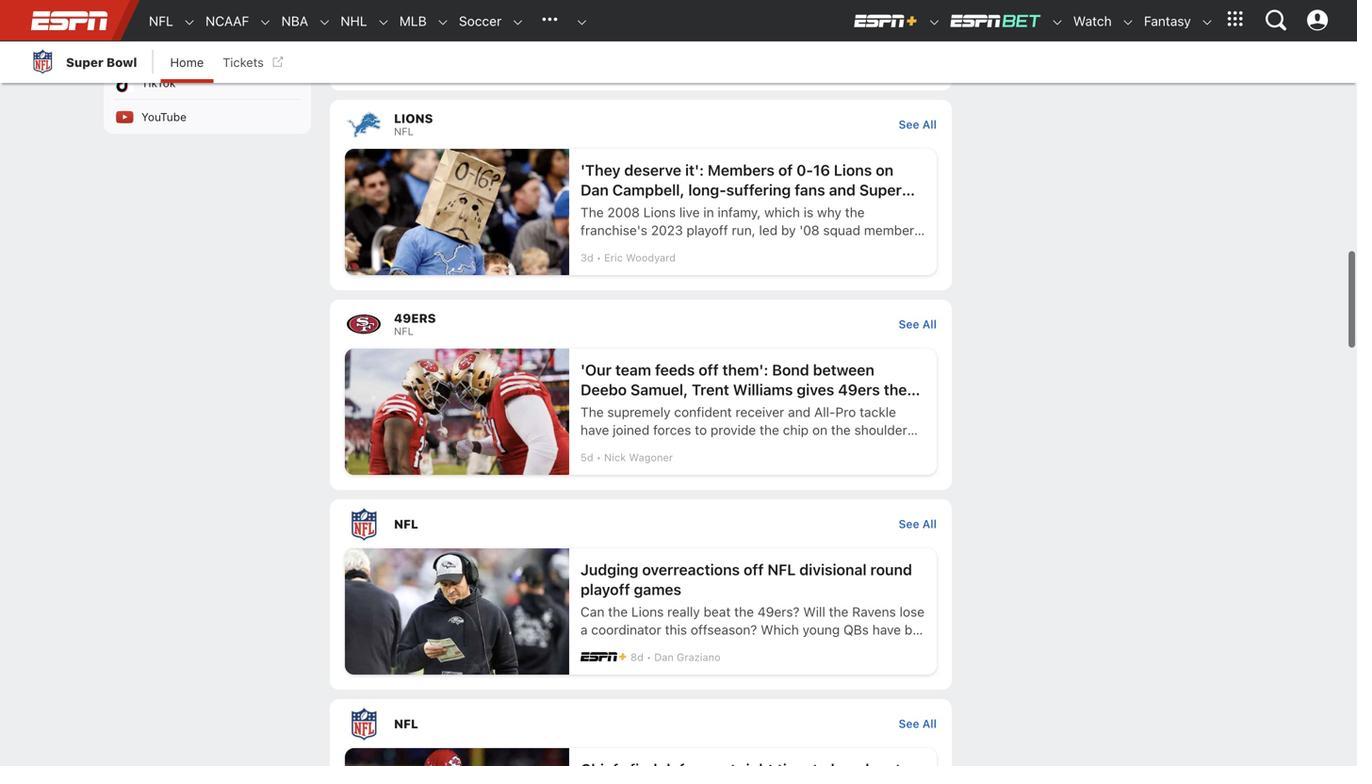 Task type: vqa. For each thing, say whether or not it's contained in the screenshot.
a
yes



Task type: locate. For each thing, give the bounding box(es) containing it.
all
[[923, 118, 937, 131], [923, 318, 937, 331], [923, 518, 937, 531], [923, 717, 937, 731]]

1 vertical spatial bowl
[[581, 201, 615, 219]]

nfl inside lions nfl
[[394, 125, 414, 138]]

bowl up franchise's
[[581, 201, 615, 219]]

1 vertical spatial have
[[873, 622, 901, 638]]

3 see from the top
[[899, 518, 920, 531]]

49ers
[[394, 311, 436, 325], [838, 381, 880, 399], [718, 440, 753, 456]]

off right overreactions
[[744, 561, 764, 579]]

1 horizontal spatial 49ers
[[718, 440, 753, 456]]

it':
[[685, 161, 704, 179]]

joined
[[613, 422, 650, 438]]

is
[[804, 205, 814, 220]]

1 vertical spatial and
[[829, 181, 856, 199]]

campbell, down franchise's
[[581, 240, 642, 256]]

the up franchise's
[[581, 205, 604, 220]]

0 vertical spatial dan
[[581, 181, 609, 199]]

can
[[581, 604, 605, 620]]

bowl left snapchat at the top of the page
[[106, 55, 137, 69]]

0 horizontal spatial 49ers?
[[693, 41, 735, 56]]

1 horizontal spatial bowl
[[581, 201, 615, 219]]

1 vertical spatial 49ers
[[838, 381, 880, 399]]

chip
[[783, 422, 809, 438]]

soccer link
[[450, 1, 502, 41]]

super
[[66, 55, 104, 69], [860, 181, 902, 199]]

nfl link for 4th "see all" link from the top of the page
[[330, 700, 899, 749]]

tiktok
[[141, 76, 176, 90]]

0 vertical spatial 49ers
[[394, 311, 436, 325]]

1 vertical spatial on
[[813, 422, 828, 438]]

lions
[[394, 111, 433, 125], [834, 161, 872, 179], [644, 205, 676, 220], [632, 604, 664, 620]]

see all for 'our team feeds off them': bond between deebo samuel, trent williams gives 49ers their edge
[[899, 318, 937, 331]]

2008
[[608, 205, 640, 220]]

bowl inside 'they deserve it': members of 0-16 lions on dan campbell, long-suffering fans and super bowl dreams
[[581, 201, 615, 219]]

49ers? down championship
[[693, 41, 735, 56]]

the up the coordinator
[[608, 604, 628, 620]]

49ers? up which
[[758, 604, 800, 620]]

off inside 'our team feeds off them': bond between deebo samuel, trent williams gives 49ers their edge
[[699, 361, 719, 379]]

0 horizontal spatial playoff
[[581, 581, 630, 599]]

nfl link up snapchat at the top of the page
[[140, 1, 173, 41]]

ravens up qbs
[[852, 604, 896, 620]]

things
[[581, 640, 618, 656]]

to
[[751, 5, 763, 20], [745, 240, 757, 256], [695, 422, 707, 438]]

run,
[[732, 222, 756, 238]]

0 horizontal spatial bowl
[[106, 55, 137, 69]]

judging overreactions off nfl divisional round playoff games can the lions really beat the 49ers? will the ravens lose a coordinator this offseason? which young qbs have big things ahead?
[[581, 561, 925, 656]]

super bowl link
[[28, 41, 137, 83]]

to inside the 2008 lions live in infamy, which is why the franchise's 2023 playoff run, led by '08 squad member campbell, means so much to detroit now.
[[745, 240, 757, 256]]

0 vertical spatial 49ers?
[[693, 41, 735, 56]]

0 vertical spatial and
[[628, 41, 651, 56]]

campbell, inside 'they deserve it': members of 0-16 lions on dan campbell, long-suffering fans and super bowl dreams
[[613, 181, 685, 199]]

nfl link
[[140, 1, 173, 41], [330, 500, 899, 549], [330, 700, 899, 749]]

eric
[[604, 252, 623, 264]]

tackle
[[860, 404, 897, 420]]

1 see from the top
[[899, 118, 920, 131]]

coordinator
[[591, 622, 662, 638]]

have up that
[[581, 422, 609, 438]]

propelled
[[633, 440, 691, 456]]

49ers? inside judging overreactions off nfl divisional round playoff games can the lions really beat the 49ers? will the ravens lose a coordinator this offseason? which young qbs have big things ahead?
[[758, 604, 800, 620]]

playoff inside the 2008 lions live in infamy, which is why the franchise's 2023 playoff run, led by '08 squad member campbell, means so much to detroit now.
[[687, 222, 728, 238]]

1 horizontal spatial have
[[873, 622, 901, 638]]

1 all from the top
[[923, 118, 937, 131]]

dan right "8d"
[[654, 651, 674, 664]]

that
[[581, 440, 605, 456]]

on inside 'they deserve it': members of 0-16 lions on dan campbell, long-suffering fans and super bowl dreams
[[876, 161, 894, 179]]

1 vertical spatial 49ers?
[[758, 604, 800, 620]]

campbell, up dreams at left top
[[613, 181, 685, 199]]

2023
[[651, 222, 683, 238]]

0 vertical spatial off
[[699, 361, 719, 379]]

0 vertical spatial super
[[66, 55, 104, 69]]

2 see from the top
[[899, 318, 920, 331]]

the right beat
[[735, 604, 754, 620]]

see all link for 'they deserve it': members of 0-16 lions on dan campbell, long-suffering fans and super bowl dreams
[[899, 118, 937, 131]]

all for 'our team feeds off them': bond between deebo samuel, trent williams gives 49ers their edge
[[923, 318, 937, 331]]

1 see all link from the top
[[899, 118, 937, 131]]

forces
[[653, 422, 691, 438]]

2 see all link from the top
[[899, 318, 937, 331]]

dan inside 'they deserve it': members of 0-16 lions on dan campbell, long-suffering fans and super bowl dreams
[[581, 181, 609, 199]]

nfl
[[855, 5, 879, 20], [149, 13, 173, 29], [394, 125, 414, 138], [394, 325, 414, 337], [394, 517, 418, 531], [768, 561, 796, 579], [394, 717, 418, 731]]

ravens
[[581, 41, 625, 56], [852, 604, 896, 620]]

1 horizontal spatial off
[[744, 561, 764, 579]]

the inside the supremely confident receiver and all-pro tackle have joined forces to provide the chip on the shoulder that has propelled the 49ers into the nfc title game against the lions.
[[581, 404, 604, 420]]

dan down 'they
[[581, 181, 609, 199]]

1 vertical spatial campbell,
[[581, 240, 642, 256]]

1 horizontal spatial super
[[860, 181, 902, 199]]

1 vertical spatial off
[[744, 561, 764, 579]]

2 vertical spatial to
[[695, 422, 707, 438]]

see all for judging overreactions off nfl divisional round playoff games
[[899, 518, 937, 531]]

'our
[[581, 361, 612, 379]]

see all for 'they deserve it': members of 0-16 lions on dan campbell, long-suffering fans and super bowl dreams
[[899, 118, 937, 131]]

by
[[781, 222, 796, 238]]

off up trent
[[699, 361, 719, 379]]

0 vertical spatial to
[[751, 5, 763, 20]]

playoff down in
[[687, 222, 728, 238]]

see for judging overreactions off nfl divisional round playoff games
[[899, 518, 920, 531]]

bowl
[[106, 55, 137, 69], [581, 201, 615, 219]]

squad
[[823, 222, 861, 238]]

them':
[[723, 361, 769, 379]]

1 vertical spatial to
[[745, 240, 757, 256]]

1 horizontal spatial ravens
[[852, 604, 896, 620]]

nfl inside 49ers nfl
[[394, 325, 414, 337]]

and up why
[[829, 181, 856, 199]]

2 horizontal spatial 49ers
[[838, 381, 880, 399]]

2 the from the top
[[581, 404, 604, 420]]

ahead?
[[622, 640, 666, 656]]

for
[[803, 5, 820, 20]]

1 vertical spatial ravens
[[852, 604, 896, 620]]

2 all from the top
[[923, 318, 937, 331]]

0 horizontal spatial on
[[813, 422, 828, 438]]

lions.
[[652, 458, 688, 474]]

campbell, inside the 2008 lions live in infamy, which is why the franchise's 2023 playoff run, led by '08 squad member campbell, means so much to detroit now.
[[581, 240, 642, 256]]

on up the nfc
[[813, 422, 828, 438]]

1 horizontal spatial playoff
[[687, 222, 728, 238]]

super up 'member'
[[860, 181, 902, 199]]

0 vertical spatial bowl
[[106, 55, 137, 69]]

nfl link down "8d"
[[330, 700, 899, 749]]

big
[[905, 622, 924, 638]]

youtube link
[[104, 100, 311, 134]]

1 horizontal spatial and
[[788, 404, 811, 420]]

confident
[[674, 404, 732, 420]]

0 vertical spatial the
[[581, 205, 604, 220]]

the inside the 2008 lions live in infamy, which is why the franchise's 2023 playoff run, led by '08 squad member campbell, means so much to detroit now.
[[845, 205, 865, 220]]

0 vertical spatial have
[[581, 422, 609, 438]]

to up games.
[[751, 5, 763, 20]]

infamy,
[[718, 205, 761, 220]]

1 vertical spatial nfl link
[[330, 500, 899, 549]]

to down run,
[[745, 240, 757, 256]]

live
[[680, 205, 700, 220]]

and inside the supremely confident receiver and all-pro tackle have joined forces to provide the chip on the shoulder that has propelled the 49ers into the nfc title game against the lions.
[[788, 404, 811, 420]]

0 horizontal spatial 49ers
[[394, 311, 436, 325]]

snapchat link
[[104, 32, 311, 66]]

trent
[[692, 381, 730, 399]]

1 vertical spatial the
[[581, 404, 604, 420]]

0 horizontal spatial and
[[628, 41, 651, 56]]

super right 'super bowl' icon
[[66, 55, 104, 69]]

and inside here's everything you need to know for both nfl conference championship games. who will win chiefs- ravens and lions-49ers?
[[628, 41, 651, 56]]

16
[[813, 161, 830, 179]]

and
[[628, 41, 651, 56], [829, 181, 856, 199], [788, 404, 811, 420]]

win
[[844, 23, 865, 38]]

bond
[[772, 361, 810, 379]]

playoff
[[687, 222, 728, 238], [581, 581, 630, 599]]

'08
[[800, 222, 820, 238]]

know
[[767, 5, 799, 20]]

49ers inside the supremely confident receiver and all-pro tackle have joined forces to provide the chip on the shoulder that has propelled the 49ers into the nfc title game against the lions.
[[718, 440, 753, 456]]

here's
[[581, 5, 620, 20]]

see all link for judging overreactions off nfl divisional round playoff games
[[899, 518, 937, 531]]

4 see all from the top
[[899, 717, 937, 731]]

nfl inside here's everything you need to know for both nfl conference championship games. who will win chiefs- ravens and lions-49ers?
[[855, 5, 879, 20]]

have left big
[[873, 622, 901, 638]]

to down confident
[[695, 422, 707, 438]]

2 vertical spatial and
[[788, 404, 811, 420]]

ravens down conference
[[581, 41, 625, 56]]

the inside the 2008 lions live in infamy, which is why the franchise's 2023 playoff run, led by '08 squad member campbell, means so much to detroit now.
[[581, 205, 604, 220]]

3 see all from the top
[[899, 518, 937, 531]]

on up 'member'
[[876, 161, 894, 179]]

1 vertical spatial super
[[860, 181, 902, 199]]

0 horizontal spatial ravens
[[581, 41, 625, 56]]

0 horizontal spatial off
[[699, 361, 719, 379]]

soccer
[[459, 13, 502, 29]]

0 vertical spatial ravens
[[581, 41, 625, 56]]

home link
[[161, 41, 213, 83]]

tiktok link
[[104, 66, 311, 100]]

1 vertical spatial playoff
[[581, 581, 630, 599]]

title
[[836, 440, 859, 456]]

and up chip
[[788, 404, 811, 420]]

see all
[[899, 118, 937, 131], [899, 318, 937, 331], [899, 518, 937, 531], [899, 717, 937, 731]]

here's everything you need to know for both nfl conference championship games. who will win chiefs- ravens and lions-49ers? link
[[345, 0, 937, 75]]

will
[[821, 23, 840, 38]]

1 horizontal spatial on
[[876, 161, 894, 179]]

the right 'nick'
[[629, 458, 648, 474]]

the down pro
[[831, 422, 851, 438]]

see for 'they deserve it': members of 0-16 lions on dan campbell, long-suffering fans and super bowl dreams
[[899, 118, 920, 131]]

1 the from the top
[[581, 205, 604, 220]]

in
[[704, 205, 714, 220]]

nfl link up judging
[[330, 500, 899, 549]]

the down chip
[[783, 440, 803, 456]]

1 see all from the top
[[899, 118, 937, 131]]

8d
[[631, 651, 644, 664]]

team
[[615, 361, 651, 379]]

1 vertical spatial dan
[[654, 651, 674, 664]]

0 horizontal spatial dan
[[581, 181, 609, 199]]

the up squad
[[845, 205, 865, 220]]

49ers? inside here's everything you need to know for both nfl conference championship games. who will win chiefs- ravens and lions-49ers?
[[693, 41, 735, 56]]

2 see all from the top
[[899, 318, 937, 331]]

2 vertical spatial nfl link
[[330, 700, 899, 749]]

woodyard
[[626, 252, 676, 264]]

have
[[581, 422, 609, 438], [873, 622, 901, 638]]

playoff down judging
[[581, 581, 630, 599]]

so
[[689, 240, 704, 256]]

the down deebo
[[581, 404, 604, 420]]

0 vertical spatial on
[[876, 161, 894, 179]]

overreactions
[[642, 561, 740, 579]]

49ers?
[[693, 41, 735, 56], [758, 604, 800, 620]]

2 horizontal spatial and
[[829, 181, 856, 199]]

2 vertical spatial 49ers
[[718, 440, 753, 456]]

3 all from the top
[[923, 518, 937, 531]]

0 horizontal spatial have
[[581, 422, 609, 438]]

and down conference
[[628, 41, 651, 56]]

1 horizontal spatial 49ers?
[[758, 604, 800, 620]]

4 see all link from the top
[[899, 717, 937, 731]]

on inside the supremely confident receiver and all-pro tackle have joined forces to provide the chip on the shoulder that has propelled the 49ers into the nfc title game against the lions.
[[813, 422, 828, 438]]

super inside 'they deserve it': members of 0-16 lions on dan campbell, long-suffering fans and super bowl dreams
[[860, 181, 902, 199]]

0 vertical spatial campbell,
[[613, 181, 685, 199]]

lions inside 'they deserve it': members of 0-16 lions on dan campbell, long-suffering fans and super bowl dreams
[[834, 161, 872, 179]]

0 vertical spatial playoff
[[687, 222, 728, 238]]

3 see all link from the top
[[899, 518, 937, 531]]



Task type: describe. For each thing, give the bounding box(es) containing it.
instagram link
[[104, 0, 311, 32]]

0 vertical spatial nfl link
[[140, 1, 173, 41]]

have inside judging overreactions off nfl divisional round playoff games can the lions really beat the 49ers? will the ravens lose a coordinator this offseason? which young qbs have big things ahead?
[[873, 622, 901, 638]]

lions inside judging overreactions off nfl divisional round playoff games can the lions really beat the 49ers? will the ravens lose a coordinator this offseason? which young qbs have big things ahead?
[[632, 604, 664, 620]]

playoff inside judging overreactions off nfl divisional round playoff games can the lions really beat the 49ers? will the ravens lose a coordinator this offseason? which young qbs have big things ahead?
[[581, 581, 630, 599]]

much
[[707, 240, 741, 256]]

snapchat
[[141, 42, 192, 56]]

game
[[863, 440, 897, 456]]

which
[[765, 205, 800, 220]]

supremely
[[608, 404, 671, 420]]

'they deserve it': members of 0-16 lions on dan campbell, long-suffering fans and super bowl dreams
[[581, 161, 902, 219]]

into
[[757, 440, 780, 456]]

members
[[708, 161, 775, 179]]

bowl inside super bowl link
[[106, 55, 137, 69]]

nba
[[281, 13, 308, 29]]

eric woodyard
[[604, 252, 676, 264]]

member
[[864, 222, 915, 238]]

here's everything you need to know for both nfl conference championship games. who will win chiefs- ravens and lions-49ers?
[[581, 5, 913, 56]]

super bowl
[[66, 55, 137, 69]]

all for 'they deserve it': members of 0-16 lions on dan campbell, long-suffering fans and super bowl dreams
[[923, 118, 937, 131]]

all-
[[814, 404, 836, 420]]

conference
[[581, 23, 649, 38]]

games
[[634, 581, 682, 599]]

nick
[[604, 452, 626, 464]]

deebo
[[581, 381, 627, 399]]

franchise's
[[581, 222, 648, 238]]

home
[[170, 55, 204, 69]]

long-
[[689, 181, 726, 199]]

will
[[803, 604, 826, 620]]

between
[[813, 361, 875, 379]]

dreams
[[619, 201, 673, 219]]

watch
[[1074, 13, 1112, 29]]

dan graziano
[[654, 651, 721, 664]]

0 horizontal spatial super
[[66, 55, 104, 69]]

williams
[[733, 381, 793, 399]]

the up into at the right bottom
[[760, 422, 780, 438]]

tickets link
[[213, 41, 287, 83]]

divisional
[[800, 561, 867, 579]]

this
[[665, 622, 687, 638]]

49ers nfl
[[394, 311, 436, 337]]

the down provide
[[694, 440, 714, 456]]

you
[[692, 5, 714, 20]]

nhl link
[[331, 1, 367, 41]]

49ers inside 'our team feeds off them': bond between deebo samuel, trent williams gives 49ers their edge
[[838, 381, 880, 399]]

have inside the supremely confident receiver and all-pro tackle have joined forces to provide the chip on the shoulder that has propelled the 49ers into the nfc title game against the lions.
[[581, 422, 609, 438]]

off inside judging overreactions off nfl divisional round playoff games can the lions really beat the 49ers? will the ravens lose a coordinator this offseason? which young qbs have big things ahead?
[[744, 561, 764, 579]]

nfl inside judging overreactions off nfl divisional round playoff games can the lions really beat the 49ers? will the ravens lose a coordinator this offseason? which young qbs have big things ahead?
[[768, 561, 796, 579]]

which
[[761, 622, 799, 638]]

4 see from the top
[[899, 717, 920, 731]]

suffering
[[726, 181, 791, 199]]

ncaaf
[[206, 13, 249, 29]]

their
[[884, 381, 917, 399]]

3d
[[581, 252, 594, 264]]

championship
[[653, 23, 738, 38]]

edge
[[581, 401, 616, 419]]

lions inside the 2008 lions live in infamy, which is why the franchise's 2023 playoff run, led by '08 squad member campbell, means so much to detroit now.
[[644, 205, 676, 220]]

and inside 'they deserve it': members of 0-16 lions on dan campbell, long-suffering fans and super bowl dreams
[[829, 181, 856, 199]]

shoulder
[[855, 422, 908, 438]]

see for 'our team feeds off them': bond between deebo samuel, trent williams gives 49ers their edge
[[899, 318, 920, 331]]

offseason?
[[691, 622, 757, 638]]

watch link
[[1064, 1, 1112, 41]]

ravens inside judging overreactions off nfl divisional round playoff games can the lions really beat the 49ers? will the ravens lose a coordinator this offseason? which young qbs have big things ahead?
[[852, 604, 896, 620]]

lions-
[[654, 41, 693, 56]]

against
[[581, 458, 625, 474]]

led
[[759, 222, 778, 238]]

to inside here's everything you need to know for both nfl conference championship games. who will win chiefs- ravens and lions-49ers?
[[751, 5, 763, 20]]

instagram
[[141, 8, 195, 22]]

super bowl image
[[28, 47, 57, 75]]

everything
[[624, 5, 688, 20]]

the for 'they deserve it': members of 0-16 lions on dan campbell, long-suffering fans and super bowl dreams
[[581, 205, 604, 220]]

mlb link
[[390, 1, 427, 41]]

the for 'our team feeds off them': bond between deebo samuel, trent williams gives 49ers their edge
[[581, 404, 604, 420]]

ncaaf link
[[196, 1, 249, 41]]

wagoner
[[629, 452, 673, 464]]

the supremely confident receiver and all-pro tackle have joined forces to provide the chip on the shoulder that has propelled the 49ers into the nfc title game against the lions.
[[581, 404, 908, 474]]

a
[[581, 622, 588, 638]]

5d
[[581, 452, 594, 464]]

beat
[[704, 604, 731, 620]]

all for judging overreactions off nfl divisional round playoff games
[[923, 518, 937, 531]]

mlb
[[400, 13, 427, 29]]

qbs
[[844, 622, 869, 638]]

judging
[[581, 561, 639, 579]]

nfl link for "see all" link associated with judging overreactions off nfl divisional round playoff games
[[330, 500, 899, 549]]

nba link
[[272, 1, 308, 41]]

the right will
[[829, 604, 849, 620]]

see all link for 'our team feeds off them': bond between deebo samuel, trent williams gives 49ers their edge
[[899, 318, 937, 331]]

youtube
[[141, 110, 187, 123]]

need
[[717, 5, 748, 20]]

who
[[789, 23, 817, 38]]

why
[[817, 205, 842, 220]]

round
[[871, 561, 912, 579]]

1 horizontal spatial dan
[[654, 651, 674, 664]]

lose
[[900, 604, 925, 620]]

detroit
[[760, 240, 802, 256]]

'they
[[581, 161, 621, 179]]

the 2008 lions live in infamy, which is why the franchise's 2023 playoff run, led by '08 squad member campbell, means so much to detroit now.
[[581, 205, 915, 256]]

to inside the supremely confident receiver and all-pro tackle have joined forces to provide the chip on the shoulder that has propelled the 49ers into the nfc title game against the lions.
[[695, 422, 707, 438]]

4 all from the top
[[923, 717, 937, 731]]

ravens inside here's everything you need to know for both nfl conference championship games. who will win chiefs- ravens and lions-49ers?
[[581, 41, 625, 56]]

chiefs-
[[868, 23, 913, 38]]

gives
[[797, 381, 835, 399]]

means
[[646, 240, 686, 256]]

receiver
[[736, 404, 785, 420]]

tickets
[[223, 55, 264, 69]]



